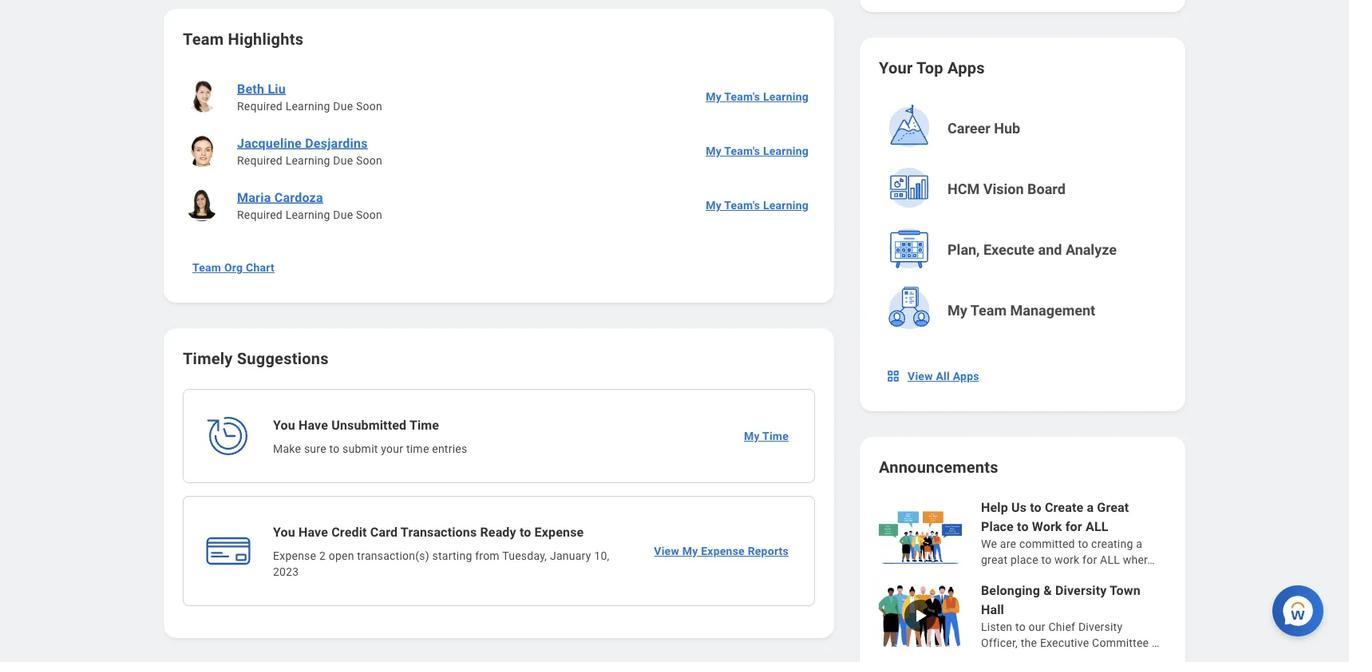 Task type: vqa. For each thing, say whether or not it's contained in the screenshot.
View All Apps at the right of page
yes



Task type: describe. For each thing, give the bounding box(es) containing it.
executive
[[1041, 636, 1090, 649]]

transaction(s)
[[357, 549, 430, 562]]

1 vertical spatial a
[[1137, 537, 1143, 550]]

you have credit card transactions ready to expense
[[273, 524, 584, 540]]

your
[[381, 442, 404, 455]]

tuesday,
[[503, 549, 547, 562]]

maria cardoza required learning due soon
[[237, 190, 383, 221]]

reports
[[748, 545, 789, 558]]

committed
[[1020, 537, 1076, 550]]

soon for cardoza
[[356, 208, 383, 221]]

to down committed
[[1042, 553, 1052, 566]]

suggestions
[[237, 349, 329, 368]]

required for maria
[[237, 208, 283, 221]]

to down us
[[1018, 519, 1029, 534]]

committee
[[1093, 636, 1150, 649]]

my team management
[[948, 302, 1096, 319]]

required for jacqueline
[[237, 154, 283, 167]]

listen
[[982, 620, 1013, 633]]

view for view all apps
[[908, 370, 933, 383]]

work
[[1033, 519, 1063, 534]]

make
[[273, 442, 301, 455]]

view all apps button
[[879, 360, 989, 392]]

creating
[[1092, 537, 1134, 550]]

starting
[[433, 549, 472, 562]]

plan, execute and analyze button
[[881, 221, 1168, 279]]

my team's learning for cardoza
[[706, 199, 809, 212]]

hub
[[995, 120, 1021, 137]]

vision
[[984, 181, 1024, 198]]

have for credit
[[299, 524, 328, 540]]

10,
[[594, 549, 610, 562]]

career hub
[[948, 120, 1021, 137]]

apps for view all apps
[[953, 370, 980, 383]]

belonging & diversity town hall listen to our chief diversity officer, the executive committee …
[[982, 583, 1160, 649]]

management
[[1011, 302, 1096, 319]]

january
[[550, 549, 592, 562]]

my team's learning button for liu
[[700, 81, 815, 113]]

1 vertical spatial for
[[1083, 553, 1098, 566]]

you for you have unsubmitted time
[[273, 417, 295, 432]]

top
[[917, 58, 944, 77]]

announcements
[[879, 458, 999, 476]]

place
[[982, 519, 1014, 534]]

jacqueline desjardins button
[[231, 133, 374, 153]]

you for you have credit card transactions ready to expense
[[273, 524, 295, 540]]

credit
[[332, 524, 367, 540]]

our
[[1029, 620, 1046, 633]]

beth
[[237, 81, 265, 96]]

you have unsubmitted time
[[273, 417, 439, 432]]

make sure to submit your time entries
[[273, 442, 468, 455]]

career
[[948, 120, 991, 137]]

highlights
[[228, 30, 304, 48]]

town
[[1110, 583, 1141, 598]]

board
[[1028, 181, 1066, 198]]

… inside help us to create a great place to work for all we are committed to creating a great place to work for all wher …
[[1148, 553, 1156, 566]]

due for maria cardoza
[[333, 208, 353, 221]]

jacqueline desjardins required learning due soon
[[237, 135, 383, 167]]

0 vertical spatial all
[[1086, 519, 1109, 534]]

2
[[319, 549, 326, 562]]

view my expense reports button
[[648, 535, 796, 567]]

open
[[329, 549, 354, 562]]

desjardins
[[305, 135, 368, 151]]

my time button
[[738, 420, 796, 452]]

unsubmitted
[[332, 417, 407, 432]]

hcm vision board button
[[881, 161, 1168, 218]]

beth liu button
[[231, 79, 292, 98]]

team inside button
[[971, 302, 1007, 319]]

view my expense reports
[[654, 545, 789, 558]]

1 vertical spatial diversity
[[1079, 620, 1123, 633]]

my inside the my time button
[[744, 429, 760, 443]]

officer,
[[982, 636, 1018, 649]]

team highlights
[[183, 30, 304, 48]]

hall
[[982, 602, 1005, 617]]

help us to create a great place to work for all we are committed to creating a great place to work for all wher …
[[982, 500, 1156, 566]]

expense inside expense 2 open transaction(s) starting from tuesday, january 10, 2023
[[273, 549, 316, 562]]

to up work
[[1079, 537, 1089, 550]]

… inside belonging & diversity town hall listen to our chief diversity officer, the executive committee …
[[1152, 636, 1160, 649]]

time
[[406, 442, 429, 455]]

expense inside 'button'
[[701, 545, 745, 558]]

transactions
[[401, 524, 477, 540]]

are
[[1001, 537, 1017, 550]]

due for jacqueline desjardins
[[333, 154, 353, 167]]

chief
[[1049, 620, 1076, 633]]

belonging
[[982, 583, 1041, 598]]

create
[[1045, 500, 1084, 515]]

1 vertical spatial all
[[1101, 553, 1121, 566]]

execute
[[984, 242, 1035, 258]]

ready
[[480, 524, 517, 540]]

have for unsubmitted
[[299, 417, 328, 432]]



Task type: locate. For each thing, give the bounding box(es) containing it.
1 due from the top
[[333, 99, 353, 113]]

2 you from the top
[[273, 524, 295, 540]]

liu
[[268, 81, 286, 96]]

all
[[936, 370, 950, 383]]

0 vertical spatial have
[[299, 417, 328, 432]]

1 you from the top
[[273, 417, 295, 432]]

1 vertical spatial …
[[1152, 636, 1160, 649]]

wher
[[1124, 553, 1148, 566]]

required for beth
[[237, 99, 283, 113]]

2 have from the top
[[299, 524, 328, 540]]

1 my team's learning button from the top
[[700, 81, 815, 113]]

expense left reports
[[701, 545, 745, 558]]

team's
[[725, 90, 761, 103], [725, 144, 761, 158], [725, 199, 761, 212]]

2 vertical spatial team
[[971, 302, 1007, 319]]

apps inside button
[[953, 370, 980, 383]]

maria
[[237, 190, 271, 205]]

0 horizontal spatial a
[[1087, 500, 1094, 515]]

hcm
[[948, 181, 980, 198]]

your top apps
[[879, 58, 985, 77]]

team left highlights
[[183, 30, 224, 48]]

1 horizontal spatial view
[[908, 370, 933, 383]]

2 vertical spatial required
[[237, 208, 283, 221]]

0 vertical spatial …
[[1148, 553, 1156, 566]]

to right us
[[1030, 500, 1042, 515]]

2 vertical spatial soon
[[356, 208, 383, 221]]

due inside jacqueline desjardins required learning due soon
[[333, 154, 353, 167]]

0 horizontal spatial for
[[1066, 519, 1083, 534]]

apps
[[948, 58, 985, 77], [953, 370, 980, 383]]

view left all
[[908, 370, 933, 383]]

you up 2023 on the bottom left of the page
[[273, 524, 295, 540]]

1 vertical spatial you
[[273, 524, 295, 540]]

my team's learning button for cardoza
[[700, 189, 815, 221]]

1 vertical spatial team
[[192, 261, 221, 274]]

cardoza
[[274, 190, 323, 205]]

work
[[1055, 553, 1080, 566]]

1 horizontal spatial a
[[1137, 537, 1143, 550]]

0 vertical spatial apps
[[948, 58, 985, 77]]

required inside beth liu required learning due soon
[[237, 99, 283, 113]]

my team management button
[[881, 282, 1168, 339]]

1 vertical spatial team's
[[725, 144, 761, 158]]

team org chart button
[[186, 252, 281, 284]]

time
[[410, 417, 439, 432], [763, 429, 789, 443]]

all up creating
[[1086, 519, 1109, 534]]

0 vertical spatial team
[[183, 30, 224, 48]]

due down jacqueline desjardins required learning due soon
[[333, 208, 353, 221]]

0 vertical spatial soon
[[356, 99, 383, 113]]

learning
[[763, 90, 809, 103], [286, 99, 330, 113], [763, 144, 809, 158], [286, 154, 330, 167], [763, 199, 809, 212], [286, 208, 330, 221]]

great
[[1098, 500, 1130, 515]]

apps for your top apps
[[948, 58, 985, 77]]

a left great
[[1087, 500, 1094, 515]]

2 due from the top
[[333, 154, 353, 167]]

all down creating
[[1101, 553, 1121, 566]]

apps right all
[[953, 370, 980, 383]]

0 vertical spatial due
[[333, 99, 353, 113]]

soon inside beth liu required learning due soon
[[356, 99, 383, 113]]

soon for desjardins
[[356, 154, 383, 167]]

apps right top
[[948, 58, 985, 77]]

to up tuesday,
[[520, 524, 531, 540]]

3 my team's learning button from the top
[[700, 189, 815, 221]]

org
[[224, 261, 243, 274]]

1 vertical spatial soon
[[356, 154, 383, 167]]

0 vertical spatial team's
[[725, 90, 761, 103]]

1 team's from the top
[[725, 90, 761, 103]]

expense up january
[[535, 524, 584, 540]]

1 vertical spatial have
[[299, 524, 328, 540]]

to left our on the bottom
[[1016, 620, 1026, 633]]

due inside maria cardoza required learning due soon
[[333, 208, 353, 221]]

2 my team's learning from the top
[[706, 144, 809, 158]]

2 vertical spatial my team's learning
[[706, 199, 809, 212]]

1 vertical spatial my team's learning button
[[700, 135, 815, 167]]

…
[[1148, 553, 1156, 566], [1152, 636, 1160, 649]]

team for team org chart
[[192, 261, 221, 274]]

beth liu required learning due soon
[[237, 81, 383, 113]]

1 horizontal spatial for
[[1083, 553, 1098, 566]]

to
[[329, 442, 340, 455], [1030, 500, 1042, 515], [1018, 519, 1029, 534], [520, 524, 531, 540], [1079, 537, 1089, 550], [1042, 553, 1052, 566], [1016, 620, 1026, 633]]

your
[[879, 58, 913, 77]]

1 have from the top
[[299, 417, 328, 432]]

nbox image
[[886, 368, 902, 384]]

have up 2
[[299, 524, 328, 540]]

view inside button
[[908, 370, 933, 383]]

2 required from the top
[[237, 154, 283, 167]]

3 my team's learning from the top
[[706, 199, 809, 212]]

sure
[[304, 442, 327, 455]]

you
[[273, 417, 295, 432], [273, 524, 295, 540]]

0 horizontal spatial time
[[410, 417, 439, 432]]

team org chart
[[192, 261, 275, 274]]

jacqueline
[[237, 135, 302, 151]]

my team's learning
[[706, 90, 809, 103], [706, 144, 809, 158], [706, 199, 809, 212]]

maria cardoza button
[[231, 188, 330, 207]]

submit
[[343, 442, 378, 455]]

my team's learning button for desjardins
[[700, 135, 815, 167]]

team's for cardoza
[[725, 199, 761, 212]]

media play image
[[911, 606, 930, 625]]

entries
[[432, 442, 468, 455]]

my team's learning button
[[700, 81, 815, 113], [700, 135, 815, 167], [700, 189, 815, 221]]

0 horizontal spatial expense
[[273, 549, 316, 562]]

0 horizontal spatial view
[[654, 545, 680, 558]]

0 vertical spatial you
[[273, 417, 295, 432]]

team's for desjardins
[[725, 144, 761, 158]]

to inside belonging & diversity town hall listen to our chief diversity officer, the executive committee …
[[1016, 620, 1026, 633]]

3 soon from the top
[[356, 208, 383, 221]]

2 vertical spatial due
[[333, 208, 353, 221]]

diversity right &
[[1056, 583, 1107, 598]]

3 team's from the top
[[725, 199, 761, 212]]

1 horizontal spatial expense
[[535, 524, 584, 540]]

team left org
[[192, 261, 221, 274]]

soon inside jacqueline desjardins required learning due soon
[[356, 154, 383, 167]]

2 team's from the top
[[725, 144, 761, 158]]

view all apps
[[908, 370, 980, 383]]

for right work
[[1083, 553, 1098, 566]]

my team's learning for liu
[[706, 90, 809, 103]]

great
[[982, 553, 1008, 566]]

2023
[[273, 565, 299, 578]]

team for team highlights
[[183, 30, 224, 48]]

my team's learning for desjardins
[[706, 144, 809, 158]]

soon inside maria cardoza required learning due soon
[[356, 208, 383, 221]]

1 vertical spatial required
[[237, 154, 283, 167]]

we
[[982, 537, 998, 550]]

hcm vision board
[[948, 181, 1066, 198]]

0 vertical spatial my team's learning
[[706, 90, 809, 103]]

due inside beth liu required learning due soon
[[333, 99, 353, 113]]

my time
[[744, 429, 789, 443]]

learning inside jacqueline desjardins required learning due soon
[[286, 154, 330, 167]]

time inside button
[[763, 429, 789, 443]]

a up wher at the bottom of the page
[[1137, 537, 1143, 550]]

1 my team's learning from the top
[[706, 90, 809, 103]]

diversity up the committee
[[1079, 620, 1123, 633]]

required
[[237, 99, 283, 113], [237, 154, 283, 167], [237, 208, 283, 221]]

timely
[[183, 349, 233, 368]]

have up sure
[[299, 417, 328, 432]]

team down execute
[[971, 302, 1007, 319]]

2 vertical spatial my team's learning button
[[700, 189, 815, 221]]

all
[[1086, 519, 1109, 534], [1101, 553, 1121, 566]]

view inside 'button'
[[654, 545, 680, 558]]

my inside my team management button
[[948, 302, 968, 319]]

1 soon from the top
[[356, 99, 383, 113]]

0 vertical spatial a
[[1087, 500, 1094, 515]]

required inside jacqueline desjardins required learning due soon
[[237, 154, 283, 167]]

announcements element
[[879, 498, 1167, 662]]

0 vertical spatial required
[[237, 99, 283, 113]]

view right 10,
[[654, 545, 680, 558]]

2 vertical spatial team's
[[725, 199, 761, 212]]

team highlights list
[[183, 69, 815, 232]]

0 vertical spatial for
[[1066, 519, 1083, 534]]

required inside maria cardoza required learning due soon
[[237, 208, 283, 221]]

view for view my expense reports
[[654, 545, 680, 558]]

the
[[1021, 636, 1038, 649]]

plan,
[[948, 242, 980, 258]]

us
[[1012, 500, 1027, 515]]

learning inside beth liu required learning due soon
[[286, 99, 330, 113]]

expense 2 open transaction(s) starting from tuesday, january 10, 2023
[[273, 549, 610, 578]]

analyze
[[1066, 242, 1117, 258]]

2 soon from the top
[[356, 154, 383, 167]]

a
[[1087, 500, 1094, 515], [1137, 537, 1143, 550]]

0 vertical spatial my team's learning button
[[700, 81, 815, 113]]

timely suggestions
[[183, 349, 329, 368]]

1 required from the top
[[237, 99, 283, 113]]

0 vertical spatial diversity
[[1056, 583, 1107, 598]]

for down 'create'
[[1066, 519, 1083, 534]]

chart
[[246, 261, 275, 274]]

learning inside maria cardoza required learning due soon
[[286, 208, 330, 221]]

due up 'desjardins'
[[333, 99, 353, 113]]

2 my team's learning button from the top
[[700, 135, 815, 167]]

help
[[982, 500, 1009, 515]]

1 vertical spatial apps
[[953, 370, 980, 383]]

diversity
[[1056, 583, 1107, 598], [1079, 620, 1123, 633]]

3 required from the top
[[237, 208, 283, 221]]

expense up 2023 on the bottom left of the page
[[273, 549, 316, 562]]

career hub button
[[881, 100, 1168, 157]]

soon for liu
[[356, 99, 383, 113]]

to right sure
[[329, 442, 340, 455]]

from
[[475, 549, 500, 562]]

0 vertical spatial view
[[908, 370, 933, 383]]

my inside view my expense reports 'button'
[[683, 545, 698, 558]]

1 vertical spatial view
[[654, 545, 680, 558]]

my
[[706, 90, 722, 103], [706, 144, 722, 158], [706, 199, 722, 212], [948, 302, 968, 319], [744, 429, 760, 443], [683, 545, 698, 558]]

card
[[370, 524, 398, 540]]

team's for liu
[[725, 90, 761, 103]]

required down "jacqueline"
[[237, 154, 283, 167]]

due for beth liu
[[333, 99, 353, 113]]

team inside button
[[192, 261, 221, 274]]

due down 'desjardins'
[[333, 154, 353, 167]]

1 vertical spatial due
[[333, 154, 353, 167]]

for
[[1066, 519, 1083, 534], [1083, 553, 1098, 566]]

1 horizontal spatial time
[[763, 429, 789, 443]]

3 due from the top
[[333, 208, 353, 221]]

and
[[1039, 242, 1063, 258]]

place
[[1011, 553, 1039, 566]]

1 vertical spatial my team's learning
[[706, 144, 809, 158]]

you up make
[[273, 417, 295, 432]]

2 horizontal spatial expense
[[701, 545, 745, 558]]

&
[[1044, 583, 1053, 598]]

plan, execute and analyze
[[948, 242, 1117, 258]]

required down beth liu button
[[237, 99, 283, 113]]

required down maria
[[237, 208, 283, 221]]



